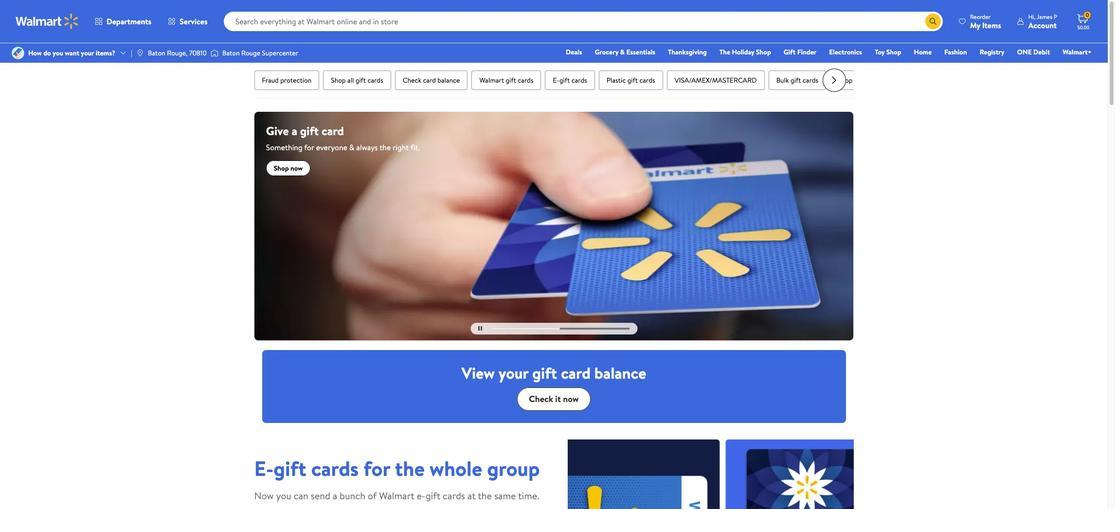 Task type: describe. For each thing, give the bounding box(es) containing it.
check it now link
[[518, 388, 591, 411]]

toy shop link
[[871, 47, 906, 57]]

0 vertical spatial you
[[53, 48, 63, 58]]

supercenter
[[262, 48, 298, 58]]

toy
[[875, 47, 885, 57]]

0 $0.00
[[1078, 11, 1090, 31]]

walmart gift cards
[[480, 75, 534, 85]]

Search search field
[[224, 12, 943, 31]]

$0.00
[[1078, 24, 1090, 31]]

thanksgiving
[[668, 47, 707, 57]]

services button
[[160, 10, 216, 33]]

group
[[487, 454, 540, 483]]

deals link
[[562, 47, 587, 57]]

give
[[266, 123, 289, 139]]

e-gift cards link
[[545, 71, 595, 90]]

Walmart Site-Wide search field
[[224, 12, 943, 31]]

toy shop
[[875, 47, 902, 57]]

shop right holiday
[[756, 47, 771, 57]]

fashion link
[[941, 47, 972, 57]]

card for give a gift card something for everyone & always the right fit.
[[322, 123, 344, 139]]

right
[[393, 142, 409, 153]]

check card balance
[[403, 75, 460, 85]]

shop now
[[274, 164, 303, 173]]

at
[[468, 490, 476, 503]]

view your gift card balance
[[462, 362, 647, 384]]

items
[[983, 20, 1002, 30]]

cards right all
[[368, 75, 383, 85]]

bulk
[[777, 75, 789, 85]]

now
[[254, 490, 274, 503]]

balance inside 'link'
[[438, 75, 460, 85]]

want
[[65, 48, 79, 58]]

how
[[28, 48, 42, 58]]

baton for baton rouge supercenter
[[222, 48, 240, 58]]

0
[[1086, 11, 1090, 19]]

plastic gift cards link
[[599, 71, 663, 90]]

grocery & essentials
[[595, 47, 656, 57]]

baton rouge, 70810
[[148, 48, 207, 58]]

do
[[43, 48, 51, 58]]

e-
[[417, 490, 426, 503]]

one debit link
[[1013, 47, 1055, 57]]

gift finder link
[[780, 47, 821, 57]]

all
[[348, 75, 354, 85]]

fraud
[[262, 75, 279, 85]]

the inside give a gift card something for everyone & always the right fit.
[[380, 142, 391, 153]]

check for check it now
[[529, 393, 553, 406]]

shop by category
[[838, 75, 889, 85]]

cards for e-gift cards
[[572, 75, 587, 85]]

one debit
[[1018, 47, 1051, 57]]

view
[[462, 362, 495, 384]]

1 vertical spatial you
[[276, 490, 291, 503]]

cards for walmart gift cards
[[518, 75, 534, 85]]

visa/amex/mastercard link
[[667, 71, 765, 90]]

category
[[863, 75, 889, 85]]

whole
[[430, 454, 482, 483]]

thanksgiving link
[[664, 47, 712, 57]]

baton for baton rouge, 70810
[[148, 48, 165, 58]]

shop all gift cards link
[[323, 71, 391, 90]]

shop all gift cards
[[331, 75, 383, 85]]

now you can send a bunch of walmart e-gift cards at the same time.
[[254, 490, 539, 503]]

essentials
[[627, 47, 656, 57]]

finder
[[798, 47, 817, 57]]

search icon image
[[930, 18, 937, 25]]

e-gift cards for the whole group
[[254, 454, 540, 483]]

|
[[131, 48, 132, 58]]

my
[[970, 20, 981, 30]]

registry
[[980, 47, 1005, 57]]

walmart gift cards link
[[472, 71, 541, 90]]

reorder my items
[[970, 12, 1002, 30]]

hi,
[[1029, 12, 1036, 21]]

cards for plastic gift cards
[[640, 75, 655, 85]]

bulk gift cards
[[777, 75, 819, 85]]

deals
[[566, 47, 582, 57]]

always
[[356, 142, 378, 153]]

protection
[[280, 75, 312, 85]]

plastic
[[607, 75, 626, 85]]

electronics
[[830, 47, 863, 57]]

fashion
[[945, 47, 967, 57]]

bulk gift cards link
[[769, 71, 826, 90]]

& inside give a gift card something for everyone & always the right fit.
[[349, 142, 355, 153]]

can
[[294, 490, 309, 503]]

something
[[266, 142, 303, 153]]

gift inside give a gift card something for everyone & always the right fit.
[[300, 123, 319, 139]]

walmart image
[[16, 14, 79, 29]]

shop now link
[[266, 161, 311, 176]]

the holiday shop link
[[715, 47, 776, 57]]

shop for shop by category
[[838, 75, 853, 85]]

& inside "link"
[[620, 47, 625, 57]]

1 horizontal spatial a
[[333, 490, 337, 503]]

fit.
[[411, 142, 420, 153]]

 image for baton rouge, 70810
[[136, 49, 144, 57]]



Task type: vqa. For each thing, say whether or not it's contained in the screenshot.
the rightmost 00
no



Task type: locate. For each thing, give the bounding box(es) containing it.
of
[[368, 490, 377, 503]]

e- for e-gift cards
[[553, 75, 560, 85]]

walmart+
[[1063, 47, 1092, 57]]

0 vertical spatial a
[[292, 123, 297, 139]]

cards left at
[[443, 490, 465, 503]]

cards down deals link
[[572, 75, 587, 85]]

debit
[[1034, 47, 1051, 57]]

0 vertical spatial &
[[620, 47, 625, 57]]

0 horizontal spatial the
[[380, 142, 391, 153]]

visa/amex/mastercard
[[675, 75, 757, 85]]

one
[[1018, 47, 1032, 57]]

pause image
[[479, 327, 482, 331]]

shop down something in the left of the page
[[274, 164, 289, 173]]

for inside give a gift card something for everyone & always the right fit.
[[304, 142, 314, 153]]

1 horizontal spatial for
[[364, 454, 390, 483]]

 image
[[211, 48, 218, 58], [136, 49, 144, 57]]

0 vertical spatial now
[[291, 164, 303, 173]]

it
[[556, 393, 561, 406]]

services
[[180, 16, 208, 27]]

cards for bulk gift cards
[[803, 75, 819, 85]]

0 horizontal spatial you
[[53, 48, 63, 58]]

the left right
[[380, 142, 391, 153]]

1 vertical spatial balance
[[595, 362, 647, 384]]

bunch
[[340, 490, 366, 503]]

for
[[304, 142, 314, 153], [364, 454, 390, 483]]

gift
[[784, 47, 796, 57]]

cards for e-gift cards for the whole group
[[311, 454, 359, 483]]

electronics link
[[825, 47, 867, 57]]

1 vertical spatial now
[[563, 393, 579, 406]]

1 vertical spatial a
[[333, 490, 337, 503]]

grocery
[[595, 47, 619, 57]]

rouge
[[241, 48, 260, 58]]

you
[[53, 48, 63, 58], [276, 490, 291, 503]]

1 horizontal spatial walmart
[[480, 75, 504, 85]]

0 vertical spatial your
[[81, 48, 94, 58]]

0 horizontal spatial card
[[322, 123, 344, 139]]

1 vertical spatial for
[[364, 454, 390, 483]]

0 horizontal spatial a
[[292, 123, 297, 139]]

card
[[423, 75, 436, 85], [322, 123, 344, 139], [561, 362, 591, 384]]

grocery & essentials link
[[591, 47, 660, 57]]

check it now
[[529, 393, 579, 406]]

2 vertical spatial the
[[478, 490, 492, 503]]

by
[[855, 75, 861, 85]]

0 vertical spatial for
[[304, 142, 314, 153]]

1 horizontal spatial you
[[276, 490, 291, 503]]

1 horizontal spatial card
[[423, 75, 436, 85]]

your right want
[[81, 48, 94, 58]]

1 vertical spatial walmart
[[379, 490, 415, 503]]

2 horizontal spatial card
[[561, 362, 591, 384]]

0 horizontal spatial e-
[[254, 454, 274, 483]]

1 horizontal spatial e-
[[553, 75, 560, 85]]

e-gift cards
[[553, 75, 587, 85]]

shop left all
[[331, 75, 346, 85]]

holiday
[[732, 47, 755, 57]]

gift
[[356, 75, 366, 85], [506, 75, 516, 85], [560, 75, 570, 85], [628, 75, 638, 85], [791, 75, 801, 85], [300, 123, 319, 139], [532, 362, 557, 384], [274, 454, 306, 483], [426, 490, 441, 503]]

1 horizontal spatial now
[[563, 393, 579, 406]]

card inside check card balance 'link'
[[423, 75, 436, 85]]

fraud protection link
[[254, 71, 319, 90]]

1 vertical spatial the
[[395, 454, 425, 483]]

now
[[291, 164, 303, 173], [563, 393, 579, 406]]

baton left rouge,
[[148, 48, 165, 58]]

cards left e-gift cards
[[518, 75, 534, 85]]

check
[[403, 75, 422, 85], [529, 393, 553, 406]]

account
[[1029, 20, 1057, 30]]

baton
[[148, 48, 165, 58], [222, 48, 240, 58]]

departments button
[[87, 10, 160, 33]]

1 vertical spatial card
[[322, 123, 344, 139]]

0 vertical spatial the
[[380, 142, 391, 153]]

a right give on the left
[[292, 123, 297, 139]]

fraud protection
[[262, 75, 312, 85]]

check inside 'link'
[[403, 75, 422, 85]]

1 horizontal spatial balance
[[595, 362, 647, 384]]

you left can
[[276, 490, 291, 503]]

your right view
[[499, 362, 529, 384]]

cards
[[368, 75, 383, 85], [518, 75, 534, 85], [572, 75, 587, 85], [640, 75, 655, 85], [803, 75, 819, 85], [311, 454, 359, 483], [443, 490, 465, 503]]

e- for e-gift cards for the whole group
[[254, 454, 274, 483]]

0 vertical spatial balance
[[438, 75, 460, 85]]

2 vertical spatial card
[[561, 362, 591, 384]]

0 horizontal spatial &
[[349, 142, 355, 153]]

rouge,
[[167, 48, 188, 58]]

shop right toy
[[887, 47, 902, 57]]

home link
[[910, 47, 937, 57]]

walmart
[[480, 75, 504, 85], [379, 490, 415, 503]]

james
[[1037, 12, 1053, 21]]

1 horizontal spatial  image
[[211, 48, 218, 58]]

0 horizontal spatial now
[[291, 164, 303, 173]]

a right send
[[333, 490, 337, 503]]

1 horizontal spatial the
[[395, 454, 425, 483]]

next slide for navpills list image
[[823, 69, 846, 92]]

items?
[[96, 48, 115, 58]]

card inside give a gift card something for everyone & always the right fit.
[[322, 123, 344, 139]]

1 vertical spatial &
[[349, 142, 355, 153]]

departments
[[107, 16, 151, 27]]

the
[[720, 47, 731, 57]]

give a gift card something for everyone & always the right fit.
[[266, 123, 420, 153]]

&
[[620, 47, 625, 57], [349, 142, 355, 153]]

1 vertical spatial e-
[[254, 454, 274, 483]]

shop for shop all gift cards
[[331, 75, 346, 85]]

0 vertical spatial e-
[[553, 75, 560, 85]]

& left always
[[349, 142, 355, 153]]

send
[[311, 490, 331, 503]]

1 vertical spatial your
[[499, 362, 529, 384]]

cards left next slide for navpills list 'image'
[[803, 75, 819, 85]]

2 horizontal spatial the
[[478, 490, 492, 503]]

 image right 70810
[[211, 48, 218, 58]]

card for view your gift card balance
[[561, 362, 591, 384]]

0 horizontal spatial walmart
[[379, 490, 415, 503]]

your
[[81, 48, 94, 58], [499, 362, 529, 384]]

time.
[[518, 490, 539, 503]]

0 vertical spatial check
[[403, 75, 422, 85]]

the holiday shop
[[720, 47, 771, 57]]

you right do
[[53, 48, 63, 58]]

0 horizontal spatial  image
[[136, 49, 144, 57]]

check card balance link
[[395, 71, 468, 90]]

0 horizontal spatial your
[[81, 48, 94, 58]]

0 vertical spatial card
[[423, 75, 436, 85]]

now down something in the left of the page
[[291, 164, 303, 173]]

how do you want your items?
[[28, 48, 115, 58]]

the right at
[[478, 490, 492, 503]]

0 horizontal spatial baton
[[148, 48, 165, 58]]

2 baton from the left
[[222, 48, 240, 58]]

0 horizontal spatial check
[[403, 75, 422, 85]]

shop for shop now
[[274, 164, 289, 173]]

the up e-
[[395, 454, 425, 483]]

shop left by
[[838, 75, 853, 85]]

gift finder
[[784, 47, 817, 57]]

for up of
[[364, 454, 390, 483]]

e-
[[553, 75, 560, 85], [254, 454, 274, 483]]

 image
[[12, 47, 24, 59]]

baton left rouge
[[222, 48, 240, 58]]

check for check card balance
[[403, 75, 422, 85]]

gift inside "link"
[[560, 75, 570, 85]]

e- inside "link"
[[553, 75, 560, 85]]

1 baton from the left
[[148, 48, 165, 58]]

cards down essentials
[[640, 75, 655, 85]]

registry link
[[976, 47, 1009, 57]]

for left everyone
[[304, 142, 314, 153]]

0 horizontal spatial balance
[[438, 75, 460, 85]]

a
[[292, 123, 297, 139], [333, 490, 337, 503]]

plastic gift cards
[[607, 75, 655, 85]]

now right "it"
[[563, 393, 579, 406]]

 image for baton rouge supercenter
[[211, 48, 218, 58]]

same
[[494, 490, 516, 503]]

70810
[[189, 48, 207, 58]]

balance
[[438, 75, 460, 85], [595, 362, 647, 384]]

0 vertical spatial walmart
[[480, 75, 504, 85]]

1 horizontal spatial &
[[620, 47, 625, 57]]

cards up send
[[311, 454, 359, 483]]

1 horizontal spatial baton
[[222, 48, 240, 58]]

home
[[914, 47, 932, 57]]

a inside give a gift card something for everyone & always the right fit.
[[292, 123, 297, 139]]

0 horizontal spatial for
[[304, 142, 314, 153]]

baton rouge supercenter
[[222, 48, 298, 58]]

cards inside "link"
[[572, 75, 587, 85]]

everyone
[[316, 142, 348, 153]]

1 vertical spatial check
[[529, 393, 553, 406]]

carousel controls navigation
[[471, 323, 638, 335]]

1 horizontal spatial your
[[499, 362, 529, 384]]

reorder
[[970, 12, 991, 21]]

the
[[380, 142, 391, 153], [395, 454, 425, 483], [478, 490, 492, 503]]

hi, james p account
[[1029, 12, 1058, 30]]

1 horizontal spatial check
[[529, 393, 553, 406]]

 image right |
[[136, 49, 144, 57]]

shop
[[756, 47, 771, 57], [887, 47, 902, 57], [331, 75, 346, 85], [838, 75, 853, 85], [274, 164, 289, 173]]

& right grocery on the top
[[620, 47, 625, 57]]



